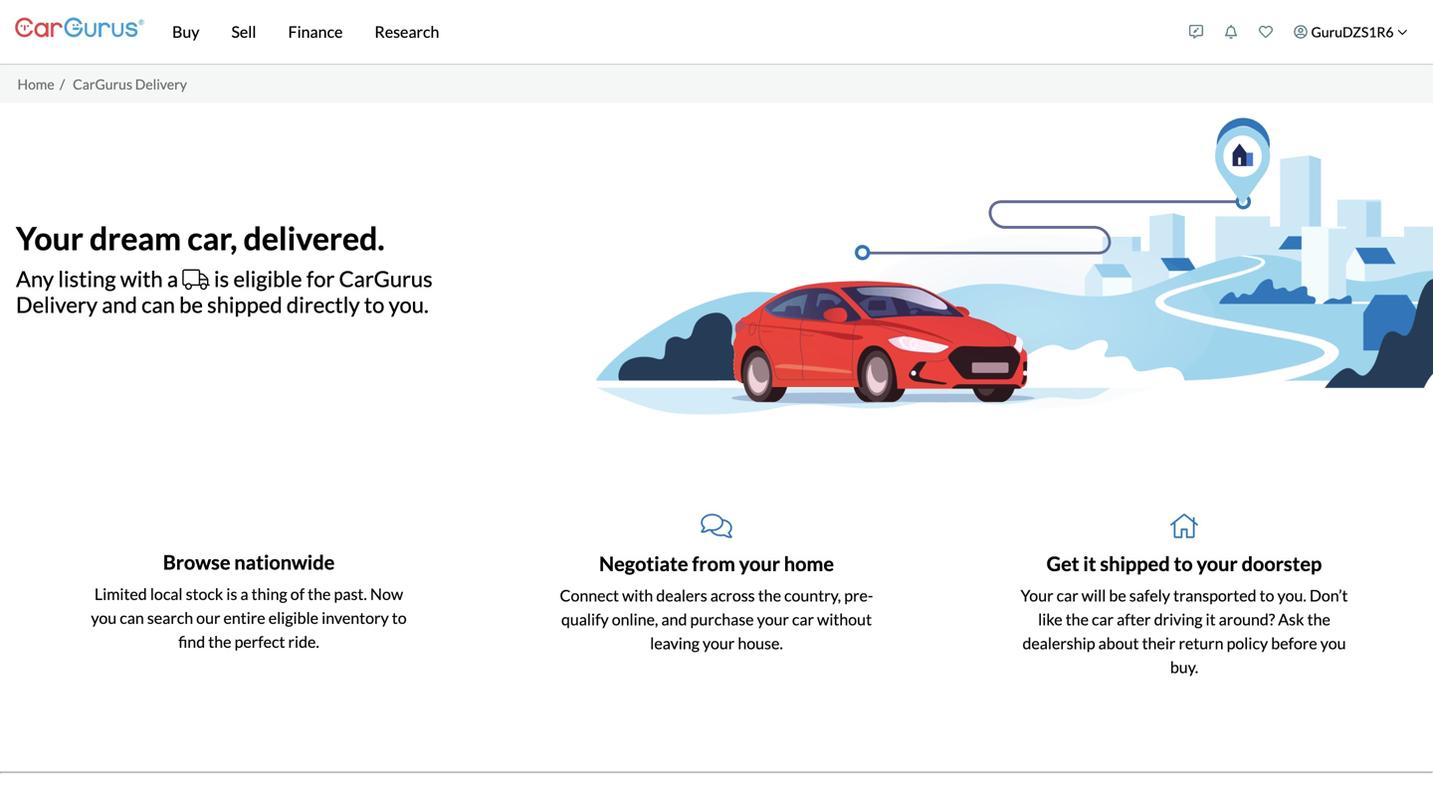 Task type: locate. For each thing, give the bounding box(es) containing it.
delivery inside the is eligible for cargurus delivery and can be shipped directly to you.
[[16, 292, 98, 318]]

leaving
[[650, 634, 700, 653]]

0 horizontal spatial a
[[167, 266, 178, 291]]

return
[[1179, 634, 1224, 653]]

eligible left for
[[233, 266, 302, 291]]

home link
[[17, 75, 54, 92]]

1 vertical spatial be
[[1109, 586, 1126, 605]]

you inside get it shipped to your doorstep your car will be safely transported to you. don't like the car after driving it around? ask the dealership about their return policy before you buy.
[[1321, 634, 1346, 653]]

transported
[[1174, 586, 1257, 605]]

cargurus inside the is eligible for cargurus delivery and can be shipped directly to you.
[[339, 266, 433, 291]]

is up entire
[[226, 584, 237, 603]]

the right across
[[758, 586, 781, 605]]

the
[[308, 584, 331, 603], [758, 586, 781, 605], [1066, 610, 1089, 629], [1307, 610, 1331, 629], [208, 632, 231, 651]]

home
[[17, 75, 54, 92]]

and
[[102, 292, 137, 318], [661, 610, 687, 629]]

shipped up the safely
[[1100, 552, 1170, 576]]

shipped
[[207, 292, 282, 318], [1100, 552, 1170, 576]]

is right the delivery truck icon
[[214, 266, 229, 291]]

policy
[[1227, 634, 1268, 653]]

/
[[60, 75, 65, 92]]

1 horizontal spatial with
[[622, 586, 653, 605]]

browse
[[163, 550, 230, 574]]

1 horizontal spatial you.
[[1278, 586, 1307, 605]]

dream
[[90, 219, 181, 257]]

browse nationwide limited local stock is a thing of the past. now you can search our entire eligible inventory to find the perfect ride.
[[91, 550, 407, 651]]

you right the before
[[1321, 634, 1346, 653]]

to down the now
[[392, 608, 407, 627]]

your up transported
[[1197, 552, 1238, 576]]

0 vertical spatial is
[[214, 266, 229, 291]]

your up across
[[739, 552, 780, 576]]

cargurus right /
[[73, 75, 132, 92]]

it
[[1083, 552, 1096, 576], [1206, 610, 1216, 629]]

shipped down the delivery truck icon
[[207, 292, 282, 318]]

doorstep
[[1242, 552, 1322, 576]]

cargurus right for
[[339, 266, 433, 291]]

negotiate from your home connect with dealers across the country, pre- qualify online, and purchase your car without leaving your house.
[[560, 552, 873, 653]]

dealers
[[656, 586, 707, 605]]

delivered.
[[243, 219, 385, 257]]

the right the like
[[1066, 610, 1089, 629]]

for
[[306, 266, 335, 291]]

1 vertical spatial you.
[[1278, 586, 1307, 605]]

0 vertical spatial can
[[142, 292, 175, 318]]

0 vertical spatial delivery
[[135, 75, 187, 92]]

you. right directly
[[389, 292, 429, 318]]

can down the limited
[[120, 608, 144, 627]]

finance
[[288, 22, 343, 41]]

car down country,
[[792, 610, 814, 629]]

your up the like
[[1021, 586, 1054, 605]]

it right get
[[1083, 552, 1096, 576]]

buy
[[172, 22, 200, 41]]

you down the limited
[[91, 608, 117, 627]]

be down the delivery truck icon
[[179, 292, 203, 318]]

ask
[[1278, 610, 1304, 629]]

past.
[[334, 584, 367, 603]]

cargurus logo homepage link image
[[15, 0, 144, 57]]

car,
[[187, 219, 237, 257]]

chevron down image
[[1397, 27, 1408, 37]]

can
[[142, 292, 175, 318], [120, 608, 144, 627]]

negotiate
[[599, 552, 688, 576]]

cargurus
[[73, 75, 132, 92], [339, 266, 433, 291]]

0 vertical spatial with
[[120, 266, 163, 291]]

0 horizontal spatial delivery
[[16, 292, 98, 318]]

country,
[[784, 586, 841, 605]]

0 vertical spatial be
[[179, 292, 203, 318]]

1 vertical spatial your
[[1021, 586, 1054, 605]]

1 vertical spatial is
[[226, 584, 237, 603]]

be right will
[[1109, 586, 1126, 605]]

1 vertical spatial you
[[1321, 634, 1346, 653]]

delivery down buy dropdown button
[[135, 75, 187, 92]]

a up entire
[[240, 584, 248, 603]]

0 vertical spatial it
[[1083, 552, 1096, 576]]

research
[[375, 22, 439, 41]]

delivery
[[135, 75, 187, 92], [16, 292, 98, 318]]

you
[[91, 608, 117, 627], [1321, 634, 1346, 653]]

user icon image
[[1294, 25, 1308, 39]]

perfect
[[234, 632, 285, 651]]

0 horizontal spatial and
[[102, 292, 137, 318]]

1 horizontal spatial be
[[1109, 586, 1126, 605]]

be inside the is eligible for cargurus delivery and can be shipped directly to you.
[[179, 292, 203, 318]]

0 horizontal spatial your
[[16, 219, 83, 257]]

0 horizontal spatial you.
[[389, 292, 429, 318]]

0 vertical spatial cargurus
[[73, 75, 132, 92]]

1 vertical spatial cargurus
[[339, 266, 433, 291]]

you inside browse nationwide limited local stock is a thing of the past. now you can search our entire eligible inventory to find the perfect ride.
[[91, 608, 117, 627]]

1 vertical spatial shipped
[[1100, 552, 1170, 576]]

car
[[1057, 586, 1079, 605], [792, 610, 814, 629], [1092, 610, 1114, 629]]

their
[[1142, 634, 1176, 653]]

1 vertical spatial a
[[240, 584, 248, 603]]

entire
[[223, 608, 265, 627]]

0 horizontal spatial you
[[91, 608, 117, 627]]

1 horizontal spatial your
[[1021, 586, 1054, 605]]

is
[[214, 266, 229, 291], [226, 584, 237, 603]]

and down any listing with a
[[102, 292, 137, 318]]

1 vertical spatial delivery
[[16, 292, 98, 318]]

your up any
[[16, 219, 83, 257]]

1 horizontal spatial cargurus
[[339, 266, 433, 291]]

car down will
[[1092, 610, 1114, 629]]

can down any listing with a
[[142, 292, 175, 318]]

eligible
[[233, 266, 302, 291], [269, 608, 319, 627]]

1 horizontal spatial and
[[661, 610, 687, 629]]

your inside get it shipped to your doorstep your car will be safely transported to you. don't like the car after driving it around? ask the dealership about their return policy before you buy.
[[1021, 586, 1054, 605]]

the inside negotiate from your home connect with dealers across the country, pre- qualify online, and purchase your car without leaving your house.
[[758, 586, 781, 605]]

be
[[179, 292, 203, 318], [1109, 586, 1126, 605]]

1 horizontal spatial shipped
[[1100, 552, 1170, 576]]

it down transported
[[1206, 610, 1216, 629]]

with
[[120, 266, 163, 291], [622, 586, 653, 605]]

0 vertical spatial your
[[16, 219, 83, 257]]

a left the delivery truck icon
[[167, 266, 178, 291]]

across
[[710, 586, 755, 605]]

0 horizontal spatial with
[[120, 266, 163, 291]]

a
[[167, 266, 178, 291], [240, 584, 248, 603]]

your
[[739, 552, 780, 576], [1197, 552, 1238, 576], [757, 610, 789, 629], [703, 634, 735, 653]]

0 vertical spatial you
[[91, 608, 117, 627]]

1 horizontal spatial it
[[1206, 610, 1216, 629]]

safely
[[1130, 586, 1170, 605]]

0 vertical spatial and
[[102, 292, 137, 318]]

1 vertical spatial and
[[661, 610, 687, 629]]

to right directly
[[364, 292, 385, 318]]

eligible down of at the left of page
[[269, 608, 319, 627]]

0 horizontal spatial cargurus
[[73, 75, 132, 92]]

open notifications image
[[1224, 25, 1238, 39]]

pre-
[[844, 586, 873, 605]]

1 horizontal spatial you
[[1321, 634, 1346, 653]]

your dream car, delivered.
[[16, 219, 385, 257]]

inventory
[[322, 608, 389, 627]]

0 horizontal spatial be
[[179, 292, 203, 318]]

find
[[178, 632, 205, 651]]

your inside get it shipped to your doorstep your car will be safely transported to you. don't like the car after driving it around? ask the dealership about their return policy before you buy.
[[1197, 552, 1238, 576]]

with inside negotiate from your home connect with dealers across the country, pre- qualify online, and purchase your car without leaving your house.
[[622, 586, 653, 605]]

0 horizontal spatial car
[[792, 610, 814, 629]]

eligible inside the is eligible for cargurus delivery and can be shipped directly to you.
[[233, 266, 302, 291]]

our
[[196, 608, 220, 627]]

to
[[364, 292, 385, 318], [1174, 552, 1193, 576], [1260, 586, 1275, 605], [392, 608, 407, 627]]

get
[[1047, 552, 1079, 576]]

menu bar
[[144, 0, 1179, 64]]

car left will
[[1057, 586, 1079, 605]]

gurudzs1r6
[[1311, 23, 1394, 40]]

delivery down any
[[16, 292, 98, 318]]

1 vertical spatial can
[[120, 608, 144, 627]]

with up online,
[[622, 586, 653, 605]]

you.
[[389, 292, 429, 318], [1278, 586, 1307, 605]]

research button
[[359, 0, 455, 64]]

your
[[16, 219, 83, 257], [1021, 586, 1054, 605]]

1 vertical spatial with
[[622, 586, 653, 605]]

you. up 'ask'
[[1278, 586, 1307, 605]]

0 vertical spatial eligible
[[233, 266, 302, 291]]

search
[[147, 608, 193, 627]]

0 vertical spatial shipped
[[207, 292, 282, 318]]

1 vertical spatial eligible
[[269, 608, 319, 627]]

be inside get it shipped to your doorstep your car will be safely transported to you. don't like the car after driving it around? ask the dealership about their return policy before you buy.
[[1109, 586, 1126, 605]]

0 vertical spatial you.
[[389, 292, 429, 318]]

comments image
[[701, 512, 732, 540]]

gurudzs1r6 menu item
[[1284, 4, 1418, 60]]

1 horizontal spatial a
[[240, 584, 248, 603]]

shipped inside the is eligible for cargurus delivery and can be shipped directly to you.
[[207, 292, 282, 318]]

home image
[[1171, 512, 1198, 540]]

with down dream
[[120, 266, 163, 291]]

0 horizontal spatial shipped
[[207, 292, 282, 318]]

and up the leaving
[[661, 610, 687, 629]]



Task type: vqa. For each thing, say whether or not it's contained in the screenshot.
Safety
no



Task type: describe. For each thing, give the bounding box(es) containing it.
0 horizontal spatial it
[[1083, 552, 1096, 576]]

connect
[[560, 586, 619, 605]]

dealership
[[1023, 634, 1095, 653]]

around?
[[1219, 610, 1275, 629]]

get it shipped to your doorstep your car will be safely transported to you. don't like the car after driving it around? ask the dealership about their return policy before you buy.
[[1021, 552, 1348, 677]]

gurudzs1r6 button
[[1284, 4, 1418, 60]]

like
[[1038, 610, 1063, 629]]

before
[[1271, 634, 1318, 653]]

can inside the is eligible for cargurus delivery and can be shipped directly to you.
[[142, 292, 175, 318]]

driving
[[1154, 610, 1203, 629]]

thing
[[251, 584, 287, 603]]

house.
[[738, 634, 783, 653]]

without
[[817, 610, 872, 629]]

1 vertical spatial it
[[1206, 610, 1216, 629]]

is inside browse nationwide limited local stock is a thing of the past. now you can search our entire eligible inventory to find the perfect ride.
[[226, 584, 237, 603]]

sell button
[[215, 0, 272, 64]]

about
[[1099, 634, 1139, 653]]

nationwide
[[234, 550, 335, 574]]

home / cargurus delivery
[[17, 75, 187, 92]]

is eligible for cargurus delivery and can be shipped directly to you.
[[16, 266, 433, 318]]

saved cars image
[[1259, 25, 1273, 39]]

online,
[[612, 610, 658, 629]]

gurudzs1r6 menu
[[1179, 4, 1418, 60]]

will
[[1082, 586, 1106, 605]]

a inside browse nationwide limited local stock is a thing of the past. now you can search our entire eligible inventory to find the perfect ride.
[[240, 584, 248, 603]]

you. inside the is eligible for cargurus delivery and can be shipped directly to you.
[[389, 292, 429, 318]]

home
[[784, 552, 834, 576]]

of
[[290, 584, 305, 603]]

from
[[692, 552, 735, 576]]

2 horizontal spatial car
[[1092, 610, 1114, 629]]

local
[[150, 584, 183, 603]]

the down our on the left of the page
[[208, 632, 231, 651]]

can inside browse nationwide limited local stock is a thing of the past. now you can search our entire eligible inventory to find the perfect ride.
[[120, 608, 144, 627]]

the down don't
[[1307, 610, 1331, 629]]

limited
[[94, 584, 147, 603]]

purchase
[[690, 610, 754, 629]]

any listing with a
[[16, 266, 182, 291]]

0 vertical spatial a
[[167, 266, 178, 291]]

you. inside get it shipped to your doorstep your car will be safely transported to you. don't like the car after driving it around? ask the dealership about their return policy before you buy.
[[1278, 586, 1307, 605]]

to up around?
[[1260, 586, 1275, 605]]

your up house. at the bottom right of the page
[[757, 610, 789, 629]]

after
[[1117, 610, 1151, 629]]

buy.
[[1170, 657, 1199, 677]]

cargurus logo homepage link link
[[15, 0, 144, 63]]

add a car review image
[[1189, 25, 1203, 39]]

car inside negotiate from your home connect with dealers across the country, pre- qualify online, and purchase your car without leaving your house.
[[792, 610, 814, 629]]

stock
[[186, 584, 223, 603]]

to down home icon
[[1174, 552, 1193, 576]]

don't
[[1310, 586, 1348, 605]]

shipped inside get it shipped to your doorstep your car will be safely transported to you. don't like the car after driving it around? ask the dealership about their return policy before you buy.
[[1100, 552, 1170, 576]]

sell
[[231, 22, 256, 41]]

is inside the is eligible for cargurus delivery and can be shipped directly to you.
[[214, 266, 229, 291]]

to inside the is eligible for cargurus delivery and can be shipped directly to you.
[[364, 292, 385, 318]]

to inside browse nationwide limited local stock is a thing of the past. now you can search our entire eligible inventory to find the perfect ride.
[[392, 608, 407, 627]]

and inside negotiate from your home connect with dealers across the country, pre- qualify online, and purchase your car without leaving your house.
[[661, 610, 687, 629]]

1 horizontal spatial car
[[1057, 586, 1079, 605]]

buy button
[[156, 0, 215, 64]]

qualify
[[561, 610, 609, 629]]

finance button
[[272, 0, 359, 64]]

eligible inside browse nationwide limited local stock is a thing of the past. now you can search our entire eligible inventory to find the perfect ride.
[[269, 608, 319, 627]]

your down purchase
[[703, 634, 735, 653]]

listing
[[58, 266, 116, 291]]

ride.
[[288, 632, 319, 651]]

and inside the is eligible for cargurus delivery and can be shipped directly to you.
[[102, 292, 137, 318]]

any
[[16, 266, 54, 291]]

now
[[370, 584, 403, 603]]

menu bar containing buy
[[144, 0, 1179, 64]]

delivery truck icon image
[[182, 268, 210, 290]]

the right of at the left of page
[[308, 584, 331, 603]]

directly
[[287, 292, 360, 318]]

1 horizontal spatial delivery
[[135, 75, 187, 92]]



